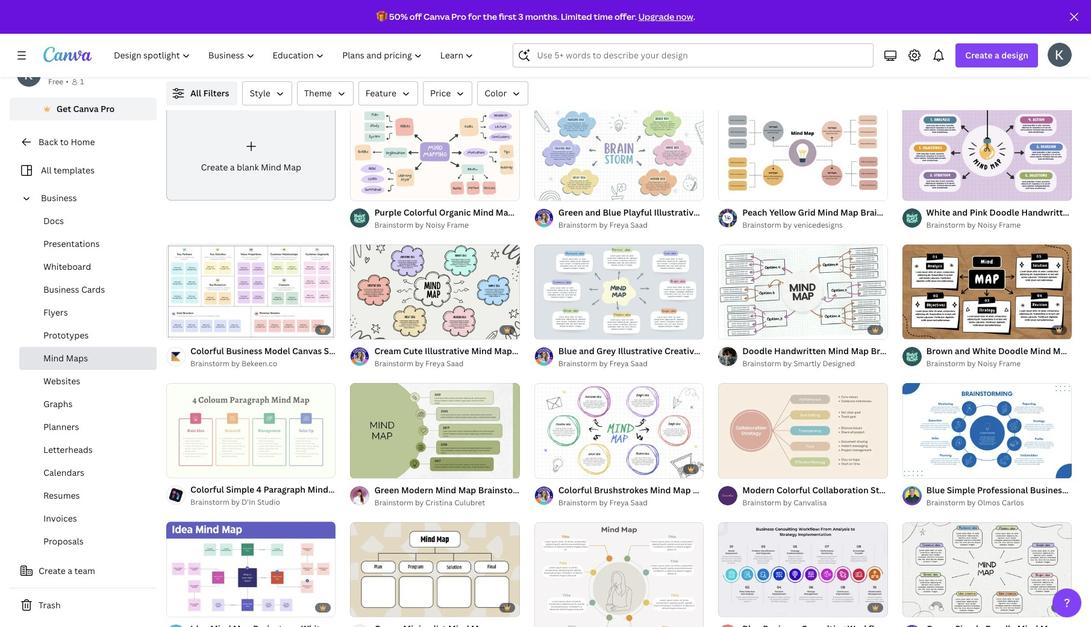 Task type: describe. For each thing, give the bounding box(es) containing it.
brainstorm by smartly designed link
[[743, 358, 888, 370]]

carlos
[[1002, 498, 1025, 508]]

1 of 2 link
[[719, 244, 888, 340]]

price
[[430, 87, 451, 99]]

invoices link
[[19, 507, 157, 530]]

free •
[[48, 77, 69, 87]]

doodle handwritten mind map brainstorm link
[[743, 345, 917, 358]]

mind inside cream cute illustrative mind map brainstorm brainstorm by freya saad
[[471, 345, 492, 357]]

blue inside green and blue playful illustrative mind map brainstorm by freya saad
[[603, 206, 622, 218]]

map inside colorful brushstrokes mind map brainstorm brainstorm by freya saad
[[673, 484, 691, 496]]

purple colorful organic mind map brainstorm brainstorm by noisy frame
[[375, 206, 562, 230]]

modern inside "modern colorful collaboration strategy diagram brainstorm brainstorm by canvalisa"
[[743, 484, 775, 496]]

presentations
[[43, 238, 100, 250]]

canva inside button
[[73, 103, 99, 115]]

a for team
[[68, 565, 72, 577]]

graphs link
[[19, 393, 157, 416]]

map inside cream cute illustrative mind map brainstorm brainstorm by freya saad
[[494, 345, 512, 357]]

back
[[39, 136, 58, 148]]

all templates link
[[17, 159, 149, 182]]

color
[[485, 87, 507, 99]]

mind inside doodle handwritten mind map brainstorm brainstorm by smartly designed
[[828, 345, 849, 357]]

noisy for organic
[[426, 220, 445, 230]]

and for green
[[585, 206, 601, 218]]

planning
[[363, 345, 399, 357]]

by inside "modern colorful collaboration strategy diagram brainstorm brainstorm by canvalisa"
[[783, 498, 792, 508]]

organic
[[439, 206, 471, 218]]

business up docs
[[41, 192, 77, 204]]

doodle inside doodle handwritten mind map brainstorm brainstorm by smartly designed
[[743, 345, 773, 357]]

whiteboard
[[43, 261, 91, 272]]

by inside colorful brushstrokes mind map brainstorm brainstorm by freya saad
[[599, 498, 608, 508]]

colorful calm corporate clean mind map image
[[534, 522, 704, 627]]

•
[[66, 77, 69, 87]]

mind inside green and blue playful illustrative mind map brainstorm by freya saad
[[701, 206, 722, 218]]

brainstorm by bekeen.co link
[[190, 358, 336, 370]]

model
[[264, 345, 290, 357]]

create for create a blank mind map
[[201, 162, 228, 173]]

2
[[740, 325, 744, 334]]

resumes link
[[19, 485, 157, 507]]

🎁 50% off canva pro for the first 3 months. limited time offer. upgrade now .
[[377, 11, 695, 22]]

brainstorm by canvalisa link
[[743, 497, 888, 509]]

freya inside colorful brushstrokes mind map brainstorm brainstorm by freya saad
[[610, 498, 629, 508]]

green for green and blue playful illustrative mind map
[[559, 206, 583, 218]]

map inside doodle handwritten mind map brainstorm brainstorm by smartly designed
[[851, 345, 869, 357]]

business cards
[[43, 284, 105, 295]]

design
[[1002, 49, 1029, 61]]

create a blank mind map element
[[166, 105, 336, 201]]

green modern mind map brainstorm brainstorm by cristina culubret
[[375, 484, 524, 508]]

colorful simple 4 paragraph mind map brainstorms image
[[166, 383, 336, 478]]

limited
[[561, 11, 592, 22]]

idea mind map brainstorm whiteboard in purple pink modern professional style image
[[166, 522, 336, 617]]

theme button
[[297, 81, 354, 105]]

saad inside green and blue playful illustrative mind map brainstorm by freya saad
[[631, 220, 648, 230]]

1,253 templates
[[166, 78, 231, 89]]

all filters
[[190, 87, 229, 99]]

.
[[694, 11, 695, 22]]

colorful inside "modern colorful collaboration strategy diagram brainstorm brainstorm by canvalisa"
[[777, 484, 811, 496]]

map inside green modern mind map brainstorm brainstorm by cristina culubret
[[458, 484, 476, 496]]

whiteboard link
[[19, 256, 157, 278]]

brainstorm by d'in studio link
[[190, 497, 336, 509]]

brainstorm by venicedesigns link
[[743, 219, 888, 231]]

simple for colorful
[[226, 484, 254, 496]]

brown
[[927, 345, 953, 357]]

business link
[[36, 187, 149, 210]]

colorful simple 4 paragraph mind map brainstorms brainstorm by d'in studio
[[190, 484, 401, 508]]

by inside the peach yellow grid mind map brainstorm brainstorm by venicedesigns
[[783, 220, 792, 230]]

colorful business model canvas strategic planning brainstorm image
[[166, 244, 336, 339]]

brainstorm by noisy frame link for white
[[927, 358, 1072, 370]]

Search search field
[[537, 44, 866, 67]]

business inside the blue simple professional business brains brainstorm by olmos carlos
[[1031, 484, 1067, 496]]

purple
[[375, 206, 402, 218]]

letterheads
[[43, 444, 93, 456]]

by inside purple colorful organic mind map brainstorm brainstorm by noisy frame
[[415, 220, 424, 230]]

free
[[48, 77, 63, 87]]

calendars
[[43, 467, 84, 479]]

and for blue
[[579, 345, 595, 357]]

map inside colorful simple 4 paragraph mind map brainstorms brainstorm by d'in studio
[[330, 484, 348, 496]]

top level navigation element
[[106, 43, 484, 68]]

green for green modern mind map brainstorm
[[375, 484, 399, 496]]

brainstorm by freya saad link for mind
[[559, 497, 704, 509]]

3
[[519, 11, 524, 22]]

business cards link
[[19, 278, 157, 301]]

modern colorful collaboration strategy diagram brainstorm brainstorm by canvalisa
[[743, 484, 990, 508]]

mind inside purple colorful organic mind map brainstorm brainstorm by noisy frame
[[473, 206, 494, 218]]

style button
[[243, 81, 292, 105]]

blue simple professional business brains brainstorm by olmos carlos
[[927, 484, 1092, 508]]

flyers link
[[19, 301, 157, 324]]

white inside brown and white doodle mind map brain brainstorm by noisy frame
[[973, 345, 997, 357]]

personal
[[48, 63, 84, 75]]

cream simple doodle mind map brainstorm image
[[903, 522, 1072, 618]]

brainstorm by cristina culubret link
[[375, 497, 520, 509]]

brown and white doodle mind map brain brainstorm by noisy frame
[[927, 345, 1092, 369]]

a for blank
[[230, 162, 235, 173]]

maps
[[66, 353, 88, 364]]

by inside green and blue playful illustrative mind map brainstorm by freya saad
[[599, 220, 608, 230]]

pink
[[970, 206, 988, 218]]

map inside brown and white doodle mind map brain brainstorm by noisy frame
[[1053, 345, 1071, 357]]

all filters button
[[166, 81, 238, 105]]

letterheads link
[[19, 439, 157, 462]]

create a design
[[966, 49, 1029, 61]]

grid
[[798, 206, 816, 218]]

brainstorm inside blue and grey illustrative creative mind map brainstorm by freya saad
[[559, 359, 598, 369]]

map inside purple colorful organic mind map brainstorm brainstorm by noisy frame
[[496, 206, 514, 218]]

and for white
[[953, 206, 968, 218]]

upgrade now button
[[639, 11, 694, 22]]

create for create a team
[[39, 565, 66, 577]]

noisy for pink
[[978, 220, 998, 230]]

get canva pro button
[[10, 98, 157, 121]]

mind inside colorful brushstrokes mind map brainstorm brainstorm by freya saad
[[650, 484, 671, 496]]

by inside brown and white doodle mind map brain brainstorm by noisy frame
[[967, 359, 976, 369]]

saad inside cream cute illustrative mind map brainstorm brainstorm by freya saad
[[447, 359, 464, 369]]

1,253
[[166, 78, 188, 89]]

blue and grey illustrative creative mind map brainstorm by freya saad
[[559, 345, 742, 369]]

create a team button
[[10, 559, 157, 583]]

by inside green modern mind map brainstorm brainstorm by cristina culubret
[[415, 498, 424, 508]]

by inside colorful simple 4 paragraph mind map brainstorms brainstorm by d'in studio
[[231, 498, 240, 508]]

frame for mind
[[447, 220, 469, 230]]

websites
[[43, 375, 80, 387]]

by inside the blue simple professional business brains brainstorm by olmos carlos
[[967, 498, 976, 508]]

🎁
[[377, 11, 388, 22]]

all templates
[[41, 165, 95, 176]]

all for all templates
[[41, 165, 52, 176]]

purple colorful organic mind map brainstorm image
[[350, 105, 520, 201]]

docs
[[43, 215, 64, 227]]

brainstorm by noisy frame link for organic
[[375, 219, 520, 231]]

blue for blue and grey illustrative creative mind map
[[559, 345, 577, 357]]

the
[[483, 11, 497, 22]]

professional
[[978, 484, 1029, 496]]

of
[[732, 325, 739, 334]]

by inside colorful business model canvas strategic planning brainstorm brainstorm by bekeen.co
[[231, 359, 240, 369]]

colorful for colorful brushstrokes mind map brainstorm
[[559, 484, 592, 496]]

white and pink doodle handwritten mind link
[[927, 206, 1092, 219]]

mind maps templates image
[[815, 0, 1072, 28]]

map inside the peach yellow grid mind map brainstorm brainstorm by venicedesigns
[[841, 206, 859, 218]]

all for all filters
[[190, 87, 201, 99]]

color button
[[478, 81, 529, 105]]

brainstorm by freya saad link for grey
[[559, 358, 704, 370]]

modern colorful collaboration strategy diagram brainstorm link
[[743, 484, 990, 497]]

handwritten inside doodle handwritten mind map brainstorm brainstorm by smartly designed
[[775, 345, 826, 357]]

cream cute illustrative mind map brainstorm link
[[375, 345, 560, 358]]

freya inside blue and grey illustrative creative mind map brainstorm by freya saad
[[610, 359, 629, 369]]

brainstorm by olmos carlos link
[[927, 497, 1072, 509]]

a for design
[[995, 49, 1000, 61]]

by inside doodle handwritten mind map brainstorm brainstorm by smartly designed
[[783, 359, 792, 369]]

1 for 1 of 2
[[727, 325, 731, 334]]

white inside white and pink doodle handwritten mind brainstorm by noisy frame
[[927, 206, 951, 218]]

upgrade
[[639, 11, 675, 22]]

smartly
[[794, 359, 821, 369]]

blue for blue simple professional business brains
[[927, 484, 945, 496]]

modern inside green modern mind map brainstorm brainstorm by cristina culubret
[[401, 484, 434, 496]]

canvalisa
[[794, 498, 827, 508]]



Task type: locate. For each thing, give the bounding box(es) containing it.
and left grey
[[579, 345, 595, 357]]

calendars link
[[19, 462, 157, 485]]

a left team
[[68, 565, 72, 577]]

playful
[[624, 206, 652, 218]]

all inside all filters button
[[190, 87, 201, 99]]

doodle inside white and pink doodle handwritten mind brainstorm by noisy frame
[[990, 206, 1020, 218]]

by down grey
[[599, 359, 608, 369]]

invoices
[[43, 513, 77, 524]]

1 vertical spatial handwritten
[[775, 345, 826, 357]]

peach yellow grid mind map brainstorm image
[[719, 105, 888, 201]]

paragraph
[[264, 484, 306, 496]]

white right brown
[[973, 345, 997, 357]]

doodle
[[990, 206, 1020, 218], [743, 345, 773, 357], [999, 345, 1029, 357]]

by inside blue and grey illustrative creative mind map brainstorm by freya saad
[[599, 359, 608, 369]]

blue left grey
[[559, 345, 577, 357]]

blue inside the blue simple professional business brains brainstorm by olmos carlos
[[927, 484, 945, 496]]

0 horizontal spatial white
[[927, 206, 951, 218]]

2 simple from the left
[[947, 484, 976, 496]]

colorful right purple
[[404, 206, 437, 218]]

colorful left 4
[[190, 484, 224, 496]]

mind inside the peach yellow grid mind map brainstorm brainstorm by venicedesigns
[[818, 206, 839, 218]]

doodle for brown
[[999, 345, 1029, 357]]

create inside "dropdown button"
[[966, 49, 993, 61]]

colorful inside colorful business model canvas strategic planning brainstorm brainstorm by bekeen.co
[[190, 345, 224, 357]]

colorful inside purple colorful organic mind map brainstorm brainstorm by noisy frame
[[404, 206, 437, 218]]

by down the purple colorful organic mind map brainstorm link
[[415, 220, 424, 230]]

create down proposals
[[39, 565, 66, 577]]

doodle handwritten mind map brainstorm image
[[719, 244, 888, 340]]

colorful for colorful simple 4 paragraph mind map brainstorms
[[190, 484, 224, 496]]

brainstorm inside the blue simple professional business brains brainstorm by olmos carlos
[[927, 498, 966, 508]]

pro inside button
[[101, 103, 115, 115]]

1 modern from the left
[[401, 484, 434, 496]]

a left blank
[[230, 162, 235, 173]]

and inside green and blue playful illustrative mind map brainstorm by freya saad
[[585, 206, 601, 218]]

green inside green modern mind map brainstorm brainstorm by cristina culubret
[[375, 484, 399, 496]]

1 horizontal spatial all
[[190, 87, 201, 99]]

blue left playful
[[603, 206, 622, 218]]

colorful up "brainstorm by bekeen.co" link
[[190, 345, 224, 357]]

offer.
[[615, 11, 637, 22]]

blue and grey illustrative creative mind map link
[[559, 345, 742, 358]]

peach
[[743, 206, 768, 218]]

handwritten
[[1022, 206, 1074, 218], [775, 345, 826, 357]]

1 vertical spatial all
[[41, 165, 52, 176]]

cream minimalist mind map image
[[350, 522, 520, 618]]

map inside green and blue playful illustrative mind map brainstorm by freya saad
[[724, 206, 742, 218]]

0 horizontal spatial all
[[41, 165, 52, 176]]

noisy down organic
[[426, 220, 445, 230]]

kendall parks image
[[1048, 43, 1072, 67]]

2 horizontal spatial create
[[966, 49, 993, 61]]

1 horizontal spatial canva
[[424, 11, 450, 22]]

get canva pro
[[56, 103, 115, 115]]

simple for blue
[[947, 484, 976, 496]]

doodle for white
[[990, 206, 1020, 218]]

2 vertical spatial blue
[[927, 484, 945, 496]]

1 vertical spatial pro
[[101, 103, 115, 115]]

0 vertical spatial canva
[[424, 11, 450, 22]]

brainstorm by freya saad link down grey
[[559, 358, 704, 370]]

0 horizontal spatial 1
[[80, 77, 84, 87]]

a
[[995, 49, 1000, 61], [230, 162, 235, 173], [68, 565, 72, 577]]

noisy down the pink
[[978, 220, 998, 230]]

all left 'filters'
[[190, 87, 201, 99]]

create for create a design
[[966, 49, 993, 61]]

canva right off
[[424, 11, 450, 22]]

noisy inside white and pink doodle handwritten mind brainstorm by noisy frame
[[978, 220, 998, 230]]

0 vertical spatial blue
[[603, 206, 622, 218]]

brainstorm inside green and blue playful illustrative mind map brainstorm by freya saad
[[559, 220, 598, 230]]

2 modern from the left
[[743, 484, 775, 496]]

brainstorm inside colorful simple 4 paragraph mind map brainstorms brainstorm by d'in studio
[[190, 498, 229, 508]]

templates for 1,253 templates
[[190, 78, 231, 89]]

saad inside blue and grey illustrative creative mind map brainstorm by freya saad
[[631, 359, 648, 369]]

map inside blue and grey illustrative creative mind map brainstorm by freya saad
[[724, 345, 742, 357]]

designed
[[823, 359, 855, 369]]

noisy
[[426, 220, 445, 230], [978, 220, 998, 230], [978, 359, 998, 369]]

by left canvalisa
[[783, 498, 792, 508]]

saad down blue and grey illustrative creative mind map link
[[631, 359, 648, 369]]

business left brains on the bottom
[[1031, 484, 1067, 496]]

freya inside cream cute illustrative mind map brainstorm brainstorm by freya saad
[[426, 359, 445, 369]]

create a blank mind map link
[[166, 105, 336, 201]]

mind inside colorful simple 4 paragraph mind map brainstorms brainstorm by d'in studio
[[308, 484, 328, 496]]

1 for 1
[[80, 77, 84, 87]]

mind inside brown and white doodle mind map brain brainstorm by noisy frame
[[1031, 345, 1051, 357]]

frame inside brown and white doodle mind map brain brainstorm by noisy frame
[[999, 359, 1021, 369]]

modern colorful collaboration strategy diagram brainstorm image
[[719, 383, 888, 479]]

1 horizontal spatial handwritten
[[1022, 206, 1074, 218]]

business up bekeen.co
[[226, 345, 262, 357]]

brainstorm
[[516, 206, 562, 218], [861, 206, 907, 218], [375, 220, 414, 230], [559, 220, 598, 230], [743, 220, 782, 230], [927, 220, 966, 230], [401, 345, 447, 357], [514, 345, 560, 357], [871, 345, 917, 357], [190, 359, 229, 369], [375, 359, 414, 369], [559, 359, 598, 369], [743, 359, 782, 369], [927, 359, 966, 369], [478, 484, 524, 496], [693, 484, 739, 496], [944, 484, 990, 496], [190, 498, 229, 508], [375, 498, 414, 508], [559, 498, 598, 508], [743, 498, 782, 508], [927, 498, 966, 508]]

1 horizontal spatial simple
[[947, 484, 976, 496]]

1 horizontal spatial white
[[973, 345, 997, 357]]

white and pink doodle handwritten mind map brainstorm image
[[903, 105, 1072, 201]]

0 vertical spatial create
[[966, 49, 993, 61]]

culubret
[[455, 498, 485, 508]]

saad down cream cute illustrative mind map brainstorm link on the bottom
[[447, 359, 464, 369]]

0 horizontal spatial blue
[[559, 345, 577, 357]]

and for brown
[[955, 345, 971, 357]]

brainstorm by freya saad link down cute
[[375, 358, 520, 370]]

illustrative inside blue and grey illustrative creative mind map brainstorm by freya saad
[[618, 345, 663, 357]]

cream cute illustrative mind map brainstorm brainstorm by freya saad
[[375, 345, 560, 369]]

proposals link
[[19, 530, 157, 553]]

create left blank
[[201, 162, 228, 173]]

brainstorm by freya saad link down playful
[[559, 219, 704, 231]]

0 horizontal spatial modern
[[401, 484, 434, 496]]

create
[[966, 49, 993, 61], [201, 162, 228, 173], [39, 565, 66, 577]]

frame down white and pink doodle handwritten mind link
[[999, 220, 1021, 230]]

map
[[284, 162, 301, 173], [496, 206, 514, 218], [724, 206, 742, 218], [841, 206, 859, 218], [494, 345, 512, 357], [724, 345, 742, 357], [851, 345, 869, 357], [1053, 345, 1071, 357], [330, 484, 348, 496], [458, 484, 476, 496], [673, 484, 691, 496]]

prototypes link
[[19, 324, 157, 347]]

strategy
[[871, 484, 906, 496]]

illustrative right playful
[[654, 206, 699, 218]]

planners
[[43, 421, 79, 433]]

cream cute illustrative mind map brainstorm image
[[350, 244, 520, 340]]

freya inside green and blue playful illustrative mind map brainstorm by freya saad
[[610, 220, 629, 230]]

mind inside white and pink doodle handwritten mind brainstorm by noisy frame
[[1076, 206, 1092, 218]]

doodle handwritten mind map brainstorm brainstorm by smartly designed
[[743, 345, 917, 369]]

a inside create a design "dropdown button"
[[995, 49, 1000, 61]]

all
[[190, 87, 201, 99], [41, 165, 52, 176]]

1 vertical spatial 1
[[727, 325, 731, 334]]

colorful inside colorful brushstrokes mind map brainstorm brainstorm by freya saad
[[559, 484, 592, 496]]

1 horizontal spatial 1
[[727, 325, 731, 334]]

frame down organic
[[447, 220, 469, 230]]

0 vertical spatial white
[[927, 206, 951, 218]]

and inside brown and white doodle mind map brain brainstorm by noisy frame
[[955, 345, 971, 357]]

blue simple professional business brains link
[[927, 484, 1092, 497]]

0 horizontal spatial templates
[[54, 165, 95, 176]]

green inside green and blue playful illustrative mind map brainstorm by freya saad
[[559, 206, 583, 218]]

collaboration
[[813, 484, 869, 496]]

colorful brushstrokes mind map brainstorm brainstorm by freya saad
[[559, 484, 739, 508]]

1 vertical spatial blue
[[559, 345, 577, 357]]

blue and grey illustrative creative mind map image
[[534, 244, 704, 340]]

1 horizontal spatial green
[[559, 206, 583, 218]]

illustrative inside green and blue playful illustrative mind map brainstorm by freya saad
[[654, 206, 699, 218]]

white left the pink
[[927, 206, 951, 218]]

frame inside purple colorful organic mind map brainstorm brainstorm by noisy frame
[[447, 220, 469, 230]]

colorful brushstrokes mind map brainstorm image
[[534, 383, 704, 479]]

green and blue playful illustrative mind map brainstorm by freya saad
[[559, 206, 742, 230]]

by down the brown and white doodle mind map brain link
[[967, 359, 976, 369]]

1 horizontal spatial pro
[[452, 11, 467, 22]]

0 vertical spatial a
[[995, 49, 1000, 61]]

business inside colorful business model canvas strategic planning brainstorm brainstorm by bekeen.co
[[226, 345, 262, 357]]

colorful for colorful business model canvas strategic planning brainstorm
[[190, 345, 224, 357]]

2 horizontal spatial blue
[[927, 484, 945, 496]]

0 vertical spatial pro
[[452, 11, 467, 22]]

frame inside white and pink doodle handwritten mind brainstorm by noisy frame
[[999, 220, 1021, 230]]

1 left of
[[727, 325, 731, 334]]

pro up back to home link
[[101, 103, 115, 115]]

1 vertical spatial templates
[[54, 165, 95, 176]]

websites link
[[19, 370, 157, 393]]

by left the smartly
[[783, 359, 792, 369]]

1 right •
[[80, 77, 84, 87]]

flyers
[[43, 307, 68, 318]]

canva right get
[[73, 103, 99, 115]]

by down the brushstrokes on the bottom right
[[599, 498, 608, 508]]

cristina
[[426, 498, 453, 508]]

team
[[74, 565, 95, 577]]

4
[[256, 484, 262, 496]]

templates right '1,253'
[[190, 78, 231, 89]]

brainstorm by freya saad link
[[559, 219, 704, 231], [375, 358, 520, 370], [559, 358, 704, 370], [559, 497, 704, 509]]

freya down cream cute illustrative mind map brainstorm link on the bottom
[[426, 359, 445, 369]]

1 horizontal spatial templates
[[190, 78, 231, 89]]

proposals
[[43, 536, 84, 547]]

peach yellow grid mind map brainstorm brainstorm by venicedesigns
[[743, 206, 907, 230]]

create a blank mind map
[[201, 162, 301, 173]]

0 vertical spatial handwritten
[[1022, 206, 1074, 218]]

cream
[[375, 345, 401, 357]]

peach yellow grid mind map brainstorm link
[[743, 206, 907, 219]]

0 horizontal spatial green
[[375, 484, 399, 496]]

business up flyers
[[43, 284, 79, 295]]

simple inside colorful simple 4 paragraph mind map brainstorms brainstorm by d'in studio
[[226, 484, 254, 496]]

create a team
[[39, 565, 95, 577]]

by down yellow
[[783, 220, 792, 230]]

illustrative right grey
[[618, 345, 663, 357]]

get
[[56, 103, 71, 115]]

saad down "colorful brushstrokes mind map brainstorm" link
[[631, 498, 648, 508]]

a inside the create a blank mind map element
[[230, 162, 235, 173]]

2 horizontal spatial a
[[995, 49, 1000, 61]]

first
[[499, 11, 517, 22]]

all inside 'all templates' "link"
[[41, 165, 52, 176]]

1 horizontal spatial a
[[230, 162, 235, 173]]

handwritten inside white and pink doodle handwritten mind brainstorm by noisy frame
[[1022, 206, 1074, 218]]

1 vertical spatial create
[[201, 162, 228, 173]]

price button
[[423, 81, 473, 105]]

by down the pink
[[967, 220, 976, 230]]

by inside cream cute illustrative mind map brainstorm brainstorm by freya saad
[[415, 359, 424, 369]]

doodle inside brown and white doodle mind map brain brainstorm by noisy frame
[[999, 345, 1029, 357]]

freya down the brushstrokes on the bottom right
[[610, 498, 629, 508]]

canvas
[[292, 345, 322, 357]]

for
[[468, 11, 481, 22]]

a left design
[[995, 49, 1000, 61]]

blue inside blue and grey illustrative creative mind map brainstorm by freya saad
[[559, 345, 577, 357]]

0 vertical spatial templates
[[190, 78, 231, 89]]

modern up cristina
[[401, 484, 434, 496]]

brown and white doodle mind map brainstorm image
[[903, 244, 1072, 340]]

months.
[[525, 11, 559, 22]]

0 horizontal spatial canva
[[73, 103, 99, 115]]

green
[[559, 206, 583, 218], [375, 484, 399, 496]]

simple right diagram
[[947, 484, 976, 496]]

brainstorm inside white and pink doodle handwritten mind brainstorm by noisy frame
[[927, 220, 966, 230]]

0 vertical spatial green
[[559, 206, 583, 218]]

colorful business model canvas strategic planning brainstorm brainstorm by bekeen.co
[[190, 345, 447, 369]]

freya down playful
[[610, 220, 629, 230]]

1 vertical spatial canva
[[73, 103, 99, 115]]

by
[[415, 220, 424, 230], [599, 220, 608, 230], [783, 220, 792, 230], [967, 220, 976, 230], [231, 359, 240, 369], [415, 359, 424, 369], [599, 359, 608, 369], [783, 359, 792, 369], [967, 359, 976, 369], [231, 498, 240, 508], [415, 498, 424, 508], [599, 498, 608, 508], [783, 498, 792, 508], [967, 498, 976, 508]]

and left the pink
[[953, 206, 968, 218]]

by left d'in
[[231, 498, 240, 508]]

0 vertical spatial 1
[[80, 77, 84, 87]]

green modern mind map brainstorm image
[[350, 383, 520, 479]]

2 vertical spatial a
[[68, 565, 72, 577]]

freya down grey
[[610, 359, 629, 369]]

colorful brushstrokes mind map brainstorm link
[[559, 484, 739, 497]]

prototypes
[[43, 330, 89, 341]]

saad inside colorful brushstrokes mind map brainstorm brainstorm by freya saad
[[631, 498, 648, 508]]

templates for all templates
[[54, 165, 95, 176]]

mind inside blue and grey illustrative creative mind map brainstorm by freya saad
[[701, 345, 722, 357]]

by down green and blue playful illustrative mind map link
[[599, 220, 608, 230]]

resumes
[[43, 490, 80, 501]]

frame down the brown and white doodle mind map brain link
[[999, 359, 1021, 369]]

1 vertical spatial a
[[230, 162, 235, 173]]

diagram
[[908, 484, 942, 496]]

1 horizontal spatial blue
[[603, 206, 622, 218]]

by inside white and pink doodle handwritten mind brainstorm by noisy frame
[[967, 220, 976, 230]]

1 vertical spatial white
[[973, 345, 997, 357]]

noisy inside brown and white doodle mind map brain brainstorm by noisy frame
[[978, 359, 998, 369]]

create a design button
[[956, 43, 1038, 68]]

noisy inside purple colorful organic mind map brainstorm brainstorm by noisy frame
[[426, 220, 445, 230]]

templates down back to home
[[54, 165, 95, 176]]

0 horizontal spatial handwritten
[[775, 345, 826, 357]]

frame for doodle
[[999, 220, 1021, 230]]

mind inside green modern mind map brainstorm brainstorm by cristina culubret
[[436, 484, 456, 496]]

cards
[[81, 284, 105, 295]]

1 simple from the left
[[226, 484, 254, 496]]

filters
[[203, 87, 229, 99]]

brainstorm by freya saad link for blue
[[559, 219, 704, 231]]

colorful left the brushstrokes on the bottom right
[[559, 484, 592, 496]]

green modern mind map brainstorm link
[[375, 484, 524, 497]]

by left olmos
[[967, 498, 976, 508]]

blue simple professional business brainstorm image
[[903, 383, 1072, 479]]

saad down playful
[[631, 220, 648, 230]]

graphs
[[43, 398, 73, 410]]

mind
[[261, 162, 282, 173], [473, 206, 494, 218], [701, 206, 722, 218], [818, 206, 839, 218], [1076, 206, 1092, 218], [471, 345, 492, 357], [701, 345, 722, 357], [828, 345, 849, 357], [1031, 345, 1051, 357], [43, 353, 64, 364], [308, 484, 328, 496], [436, 484, 456, 496], [650, 484, 671, 496]]

blue right the 'strategy'
[[927, 484, 945, 496]]

colorful inside colorful simple 4 paragraph mind map brainstorms brainstorm by d'in studio
[[190, 484, 224, 496]]

and right brown
[[955, 345, 971, 357]]

white and pink doodle handwritten mind brainstorm by noisy frame
[[927, 206, 1092, 230]]

canva
[[424, 11, 450, 22], [73, 103, 99, 115]]

brainstorm inside brown and white doodle mind map brain brainstorm by noisy frame
[[927, 359, 966, 369]]

pro left "for"
[[452, 11, 467, 22]]

0 horizontal spatial pro
[[101, 103, 115, 115]]

all down back
[[41, 165, 52, 176]]

by down cute
[[415, 359, 424, 369]]

back to home
[[39, 136, 95, 148]]

0 horizontal spatial simple
[[226, 484, 254, 496]]

to
[[60, 136, 69, 148]]

1 horizontal spatial modern
[[743, 484, 775, 496]]

blue business consulting workflow mind map image
[[719, 522, 888, 618]]

pro
[[452, 11, 467, 22], [101, 103, 115, 115]]

0 vertical spatial all
[[190, 87, 201, 99]]

brainstorm by noisy frame link for pink
[[927, 219, 1072, 231]]

brainstorm by freya saad link for illustrative
[[375, 358, 520, 370]]

by left bekeen.co
[[231, 359, 240, 369]]

simple inside the blue simple professional business brains brainstorm by olmos carlos
[[947, 484, 976, 496]]

1 vertical spatial green
[[375, 484, 399, 496]]

create left design
[[966, 49, 993, 61]]

None search field
[[513, 43, 874, 68]]

templates inside "link"
[[54, 165, 95, 176]]

and inside white and pink doodle handwritten mind brainstorm by noisy frame
[[953, 206, 968, 218]]

brainstorms
[[350, 484, 401, 496]]

illustrative inside cream cute illustrative mind map brainstorm brainstorm by freya saad
[[425, 345, 469, 357]]

green and blue playful illustrative mind map image
[[534, 105, 704, 201]]

2 vertical spatial create
[[39, 565, 66, 577]]

templates
[[190, 78, 231, 89], [54, 165, 95, 176]]

by left cristina
[[415, 498, 424, 508]]

studio
[[257, 498, 280, 508]]

time
[[594, 11, 613, 22]]

green and blue playful illustrative mind map link
[[559, 206, 742, 219]]

a inside create a team button
[[68, 565, 72, 577]]

and inside blue and grey illustrative creative mind map brainstorm by freya saad
[[579, 345, 595, 357]]

and left playful
[[585, 206, 601, 218]]

theme
[[304, 87, 332, 99]]

business
[[41, 192, 77, 204], [43, 284, 79, 295], [226, 345, 262, 357], [1031, 484, 1067, 496]]

colorful up canvalisa
[[777, 484, 811, 496]]

0 horizontal spatial create
[[39, 565, 66, 577]]

simple up d'in
[[226, 484, 254, 496]]

docs link
[[19, 210, 157, 233]]

1 horizontal spatial create
[[201, 162, 228, 173]]

modern up brainstorm by canvalisa link
[[743, 484, 775, 496]]

colorful business model canvas strategic planning brainstorm link
[[190, 345, 447, 358]]

brainstorm by freya saad link down the brushstrokes on the bottom right
[[559, 497, 704, 509]]

noisy down the brown and white doodle mind map brain link
[[978, 359, 998, 369]]

create inside button
[[39, 565, 66, 577]]

0 horizontal spatial a
[[68, 565, 72, 577]]

illustrative right cute
[[425, 345, 469, 357]]



Task type: vqa. For each thing, say whether or not it's contained in the screenshot.
date modified button
no



